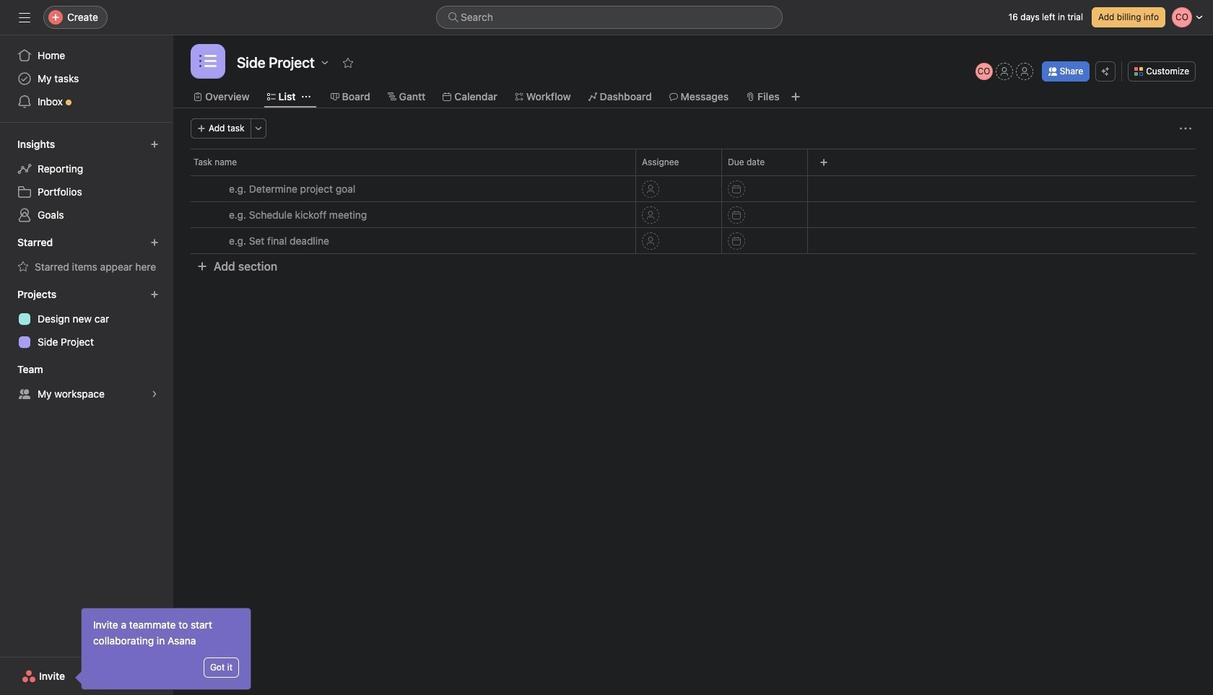 Task type: locate. For each thing, give the bounding box(es) containing it.
insights element
[[0, 131, 173, 230]]

tooltip
[[77, 609, 251, 690]]

1 horizontal spatial more actions image
[[1180, 123, 1192, 134]]

more actions image
[[1180, 123, 1192, 134], [254, 124, 263, 133]]

list box
[[436, 6, 783, 29]]

row
[[173, 149, 1214, 176], [191, 175, 1196, 176], [173, 176, 1214, 202], [173, 202, 1214, 228], [173, 228, 1214, 254]]

add items to starred image
[[150, 238, 159, 247]]

hide sidebar image
[[19, 12, 30, 23]]

new insights image
[[150, 140, 159, 149]]

see details, my workspace image
[[150, 390, 159, 399]]

manage project members image
[[976, 63, 993, 80]]

tab actions image
[[302, 92, 310, 101]]

ask ai image
[[1102, 67, 1110, 76]]

add tab image
[[790, 91, 802, 103]]



Task type: describe. For each thing, give the bounding box(es) containing it.
add to starred image
[[342, 57, 354, 69]]

starred element
[[0, 230, 173, 282]]

global element
[[0, 35, 173, 122]]

0 horizontal spatial more actions image
[[254, 124, 263, 133]]

new project or portfolio image
[[150, 290, 159, 299]]

projects element
[[0, 282, 173, 357]]

teams element
[[0, 357, 173, 409]]

add field image
[[820, 158, 829, 167]]

list image
[[199, 53, 217, 70]]



Task type: vqa. For each thing, say whether or not it's contained in the screenshot.
option group
no



